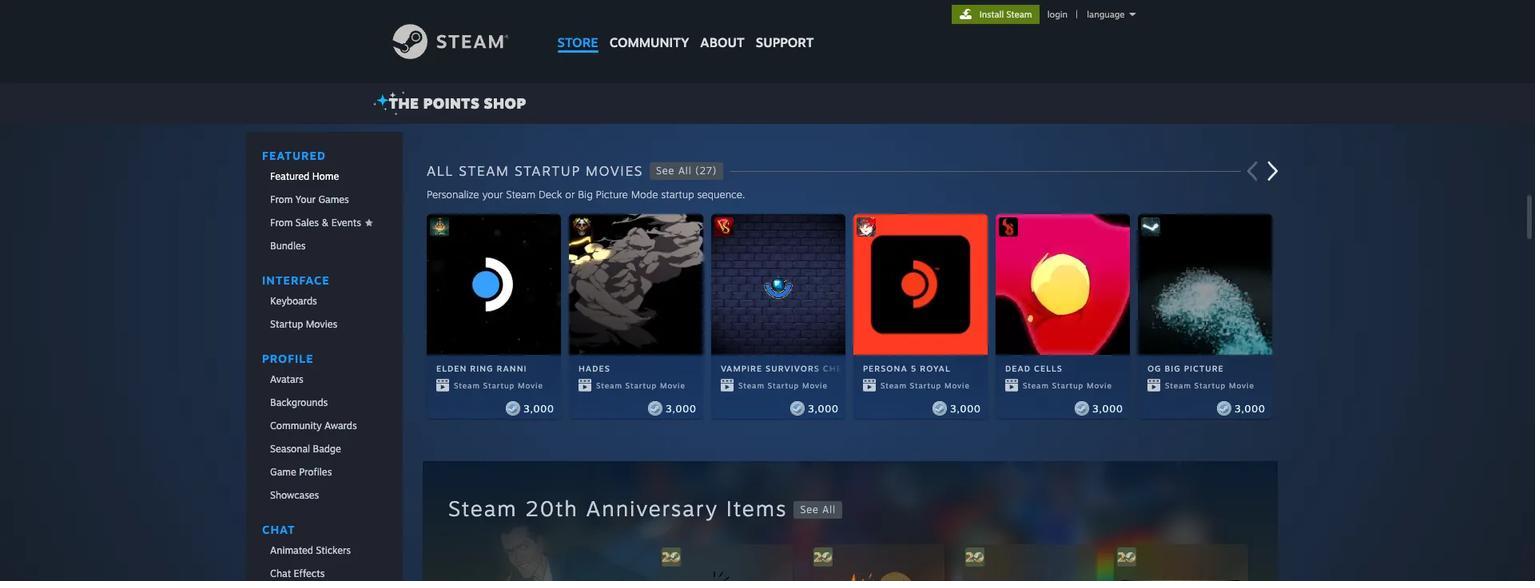 Task type: describe. For each thing, give the bounding box(es) containing it.
bundles
[[270, 240, 306, 252]]

stickers
[[316, 544, 351, 556]]

login link
[[1044, 9, 1071, 20]]

game profiles link
[[246, 461, 403, 483]]

hades
[[579, 364, 611, 373]]

3,000 for og big picture
[[1235, 403, 1266, 415]]

movie for elden ring ranni
[[518, 381, 543, 390]]

featured
[[270, 170, 309, 182]]

featured home
[[270, 170, 339, 182]]

steam down vampire
[[738, 381, 765, 390]]

personalize your steam deck or big picture mode startup sequence.
[[427, 188, 745, 201]]

mode
[[631, 188, 658, 201]]

1 steam 20th anniversary image from the left
[[965, 547, 985, 567]]

1 horizontal spatial picture
[[1184, 364, 1224, 373]]

see all link
[[788, 501, 842, 518]]

3,000 for persona 5 royal
[[950, 403, 981, 415]]

0 vertical spatial big
[[578, 188, 593, 201]]

from sales & events link
[[246, 212, 403, 233]]

elden ring image
[[430, 217, 449, 237]]

your
[[296, 193, 316, 205]]

login
[[1048, 9, 1068, 20]]

store link
[[552, 0, 604, 58]]

install steam
[[980, 9, 1032, 20]]

seasonal badge
[[270, 443, 341, 455]]

ranni
[[497, 364, 527, 373]]

cells
[[1034, 364, 1063, 373]]

dead
[[1005, 364, 1031, 373]]

about link
[[695, 0, 750, 54]]

community link
[[604, 0, 695, 58]]

startup
[[661, 188, 694, 201]]

movie for persona 5 royal
[[945, 381, 970, 390]]

or
[[565, 188, 575, 201]]

persona
[[863, 364, 908, 373]]

survivors
[[766, 364, 820, 373]]

movie for vampire survivors chest
[[802, 381, 828, 390]]

deck
[[539, 188, 562, 201]]

badge
[[313, 443, 341, 455]]

see all (27)
[[656, 165, 717, 177]]

steam down dead cells
[[1023, 381, 1049, 390]]

startup for og big picture
[[1195, 381, 1226, 390]]

startup for vampire survivors chest
[[768, 381, 799, 390]]

og big picture
[[1148, 364, 1224, 373]]

og
[[1148, 364, 1162, 373]]

profiles
[[299, 466, 332, 478]]

install
[[980, 9, 1004, 20]]

community
[[610, 34, 689, 50]]

the points shop link
[[373, 91, 533, 115]]

chest
[[823, 364, 854, 373]]

see for all steam startup movies
[[656, 165, 675, 177]]

from your games link
[[246, 189, 403, 210]]

steam big picture image
[[1141, 217, 1160, 237]]

steam right install
[[1006, 9, 1032, 20]]

2 steam 20th anniversary image from the left
[[1117, 547, 1136, 567]]

see all button
[[794, 501, 842, 518]]

vampire survivors image
[[714, 217, 734, 237]]

animated stickers link
[[246, 539, 403, 561]]

2 steam 20th anniversary image from the left
[[814, 547, 833, 567]]

community awards link
[[246, 415, 403, 436]]

startup for persona 5 royal
[[910, 381, 942, 390]]

(27)
[[695, 165, 717, 177]]

bundles link
[[246, 235, 403, 257]]

shop
[[484, 94, 526, 112]]

steam down elden ring ranni
[[454, 381, 480, 390]]

from sales & events
[[270, 217, 361, 229]]

showcases link
[[246, 484, 403, 506]]

steam up your
[[459, 162, 510, 179]]

game profiles
[[270, 466, 332, 478]]

chat
[[270, 567, 291, 579]]

startup movies link
[[246, 313, 403, 335]]

personalize
[[427, 188, 479, 201]]

persona 5 royal
[[863, 364, 951, 373]]

your
[[482, 188, 503, 201]]

see all (27) button
[[650, 162, 724, 180]]

hades image
[[572, 217, 591, 237]]

0 horizontal spatial all
[[427, 162, 454, 179]]

from your games
[[270, 193, 349, 205]]

showcases
[[270, 489, 319, 501]]

events
[[331, 217, 361, 229]]

dead cells image
[[999, 217, 1018, 237]]

awards
[[325, 420, 357, 432]]

vampire survivors chest
[[721, 364, 854, 373]]

animated
[[270, 544, 313, 556]]

sequence.
[[697, 188, 745, 201]]

community awards
[[270, 420, 357, 432]]

steam down og big picture
[[1165, 381, 1192, 390]]

1 horizontal spatial movies
[[586, 162, 643, 179]]

support link
[[750, 0, 820, 54]]

avatars
[[270, 373, 304, 385]]

backgrounds
[[270, 396, 328, 408]]

3,000 for hades
[[666, 403, 697, 415]]

backgrounds link
[[246, 392, 403, 413]]

movie for dead cells
[[1087, 381, 1112, 390]]

chat effects
[[270, 567, 325, 579]]

keyboards link
[[246, 290, 403, 312]]

movie for og big picture
[[1229, 381, 1255, 390]]

steam 20th anniversary items
[[448, 496, 788, 521]]

the
[[389, 94, 419, 112]]



Task type: vqa. For each thing, say whether or not it's contained in the screenshot.
tomi
no



Task type: locate. For each thing, give the bounding box(es) containing it.
movie
[[518, 381, 543, 390], [660, 381, 686, 390], [802, 381, 828, 390], [945, 381, 970, 390], [1087, 381, 1112, 390], [1229, 381, 1255, 390]]

see up startup
[[656, 165, 675, 177]]

anniversary
[[586, 496, 719, 521]]

picture left mode
[[596, 188, 628, 201]]

1 steam startup movie from the left
[[454, 381, 543, 390]]

0 horizontal spatial steam 20th anniversary image
[[965, 547, 985, 567]]

see for steam 20th anniversary items
[[800, 503, 819, 515]]

0 vertical spatial picture
[[596, 188, 628, 201]]

movie for hades
[[660, 381, 686, 390]]

elden ring ranni
[[436, 364, 527, 373]]

all for startup
[[678, 165, 692, 177]]

keyboards
[[270, 295, 317, 307]]

all right the items
[[823, 503, 836, 515]]

see all (27) link
[[643, 162, 724, 180]]

steam startup movie for dead cells
[[1023, 381, 1112, 390]]

6 3,000 from the left
[[1235, 403, 1266, 415]]

all steam startup movies
[[427, 162, 643, 179]]

from
[[270, 193, 293, 205], [270, 217, 293, 229]]

1 horizontal spatial steam 20th anniversary image
[[1117, 547, 1136, 567]]

2 movie from the left
[[660, 381, 686, 390]]

install steam link
[[952, 5, 1040, 24]]

startup
[[515, 162, 581, 179], [270, 318, 303, 330], [483, 381, 515, 390], [625, 381, 657, 390], [768, 381, 799, 390], [910, 381, 942, 390], [1052, 381, 1084, 390], [1195, 381, 1226, 390]]

picture right og
[[1184, 364, 1224, 373]]

from inside from your games link
[[270, 193, 293, 205]]

see
[[656, 165, 675, 177], [800, 503, 819, 515]]

language
[[1087, 9, 1125, 20]]

about
[[700, 34, 745, 50]]

3 steam startup movie from the left
[[738, 381, 828, 390]]

2 3,000 from the left
[[666, 403, 697, 415]]

6 steam startup movie from the left
[[1165, 381, 1255, 390]]

1 vertical spatial movies
[[306, 318, 338, 330]]

community
[[270, 420, 322, 432]]

5 movie from the left
[[1087, 381, 1112, 390]]

0 horizontal spatial see
[[656, 165, 675, 177]]

steam left 20th at the bottom
[[448, 496, 518, 521]]

game
[[270, 466, 296, 478]]

items
[[726, 496, 788, 521]]

0 horizontal spatial picture
[[596, 188, 628, 201]]

royal
[[920, 364, 951, 373]]

5
[[911, 364, 917, 373]]

6 movie from the left
[[1229, 381, 1255, 390]]

steam 20th anniversary image down see all button
[[814, 547, 833, 567]]

big right og
[[1165, 364, 1181, 373]]

steam startup movie
[[454, 381, 543, 390], [596, 381, 686, 390], [738, 381, 828, 390], [881, 381, 970, 390], [1023, 381, 1112, 390], [1165, 381, 1255, 390]]

steam down all steam startup movies
[[506, 188, 536, 201]]

4 movie from the left
[[945, 381, 970, 390]]

1 horizontal spatial big
[[1165, 364, 1181, 373]]

1 vertical spatial big
[[1165, 364, 1181, 373]]

vampire
[[721, 364, 763, 373]]

steam
[[1006, 9, 1032, 20], [459, 162, 510, 179], [506, 188, 536, 201], [454, 381, 480, 390], [596, 381, 623, 390], [738, 381, 765, 390], [881, 381, 907, 390], [1023, 381, 1049, 390], [1165, 381, 1192, 390], [448, 496, 518, 521]]

home
[[312, 170, 339, 182]]

see all
[[800, 503, 836, 515]]

all up personalize
[[427, 162, 454, 179]]

3,000 for dead cells
[[1093, 403, 1124, 415]]

steam down persona
[[881, 381, 907, 390]]

from inside "from sales & events" link
[[270, 217, 293, 229]]

3,000 for vampire survivors chest
[[808, 403, 839, 415]]

2 horizontal spatial all
[[823, 503, 836, 515]]

from for from sales & events
[[270, 217, 293, 229]]

4 3,000 from the left
[[950, 403, 981, 415]]

seasonal
[[270, 443, 310, 455]]

2 steam startup movie from the left
[[596, 381, 686, 390]]

1 horizontal spatial all
[[678, 165, 692, 177]]

steam startup movie down 'royal'
[[881, 381, 970, 390]]

1 3,000 from the left
[[524, 403, 555, 415]]

|
[[1076, 9, 1078, 20]]

steam startup movie for elden ring ranni
[[454, 381, 543, 390]]

all left (27)
[[678, 165, 692, 177]]

ring
[[470, 364, 494, 373]]

5 steam startup movie from the left
[[1023, 381, 1112, 390]]

games
[[318, 193, 349, 205]]

20th
[[525, 496, 578, 521]]

1 steam 20th anniversary image from the left
[[662, 547, 681, 567]]

steam startup movie for og big picture
[[1165, 381, 1255, 390]]

from up bundles
[[270, 217, 293, 229]]

effects
[[294, 567, 325, 579]]

steam startup movie down ranni at the left of the page
[[454, 381, 543, 390]]

movies up personalize your steam deck or big picture mode startup sequence.
[[586, 162, 643, 179]]

steam 20th anniversary image
[[965, 547, 985, 567], [1117, 547, 1136, 567]]

steam startup movie down og big picture
[[1165, 381, 1255, 390]]

steam 20th anniversary image
[[662, 547, 681, 567], [814, 547, 833, 567]]

3 3,000 from the left
[[808, 403, 839, 415]]

startup movies
[[270, 318, 338, 330]]

4 steam startup movie from the left
[[881, 381, 970, 390]]

picture
[[596, 188, 628, 201], [1184, 364, 1224, 373]]

see right the items
[[800, 503, 819, 515]]

0 horizontal spatial big
[[578, 188, 593, 201]]

steam startup movie for vampire survivors chest
[[738, 381, 828, 390]]

0 vertical spatial see
[[656, 165, 675, 177]]

0 vertical spatial from
[[270, 193, 293, 205]]

5 3,000 from the left
[[1093, 403, 1124, 415]]

3 movie from the left
[[802, 381, 828, 390]]

1 from from the top
[[270, 193, 293, 205]]

1 vertical spatial see
[[800, 503, 819, 515]]

startup for hades
[[625, 381, 657, 390]]

dead cells
[[1005, 364, 1063, 373]]

0 horizontal spatial movies
[[306, 318, 338, 330]]

&
[[322, 217, 329, 229]]

3,000
[[524, 403, 555, 415], [666, 403, 697, 415], [808, 403, 839, 415], [950, 403, 981, 415], [1093, 403, 1124, 415], [1235, 403, 1266, 415]]

support
[[756, 34, 814, 50]]

persona 5 royal image
[[857, 217, 876, 237]]

animated stickers
[[270, 544, 351, 556]]

steam startup movie down cells
[[1023, 381, 1112, 390]]

startup for dead cells
[[1052, 381, 1084, 390]]

seasonal badge link
[[246, 438, 403, 460]]

steam 20th anniversary image down anniversary
[[662, 547, 681, 567]]

1 vertical spatial picture
[[1184, 364, 1224, 373]]

elden
[[436, 364, 467, 373]]

store
[[557, 34, 598, 50]]

1 horizontal spatial steam 20th anniversary image
[[814, 547, 833, 567]]

steam startup movie for persona 5 royal
[[881, 381, 970, 390]]

big
[[578, 188, 593, 201], [1165, 364, 1181, 373]]

0 vertical spatial movies
[[586, 162, 643, 179]]

1 vertical spatial from
[[270, 217, 293, 229]]

avatars link
[[246, 368, 403, 390]]

2 from from the top
[[270, 217, 293, 229]]

from left your
[[270, 193, 293, 205]]

chat effects link
[[246, 563, 403, 581]]

steam down hades
[[596, 381, 623, 390]]

3,000 for elden ring ranni
[[524, 403, 555, 415]]

steam startup movie down hades
[[596, 381, 686, 390]]

points
[[423, 94, 480, 112]]

login | language
[[1048, 9, 1125, 20]]

steam startup movie down vampire survivors chest
[[738, 381, 828, 390]]

movies down keyboards 'link'
[[306, 318, 338, 330]]

all for anniversary
[[823, 503, 836, 515]]

movies
[[586, 162, 643, 179], [306, 318, 338, 330]]

startup for elden ring ranni
[[483, 381, 515, 390]]

big right or
[[578, 188, 593, 201]]

featured home link
[[246, 165, 403, 187]]

steam startup movie for hades
[[596, 381, 686, 390]]

from for from your games
[[270, 193, 293, 205]]

the points shop
[[389, 94, 526, 112]]

0 horizontal spatial steam 20th anniversary image
[[662, 547, 681, 567]]

1 horizontal spatial see
[[800, 503, 819, 515]]

1 movie from the left
[[518, 381, 543, 390]]

sales
[[296, 217, 319, 229]]



